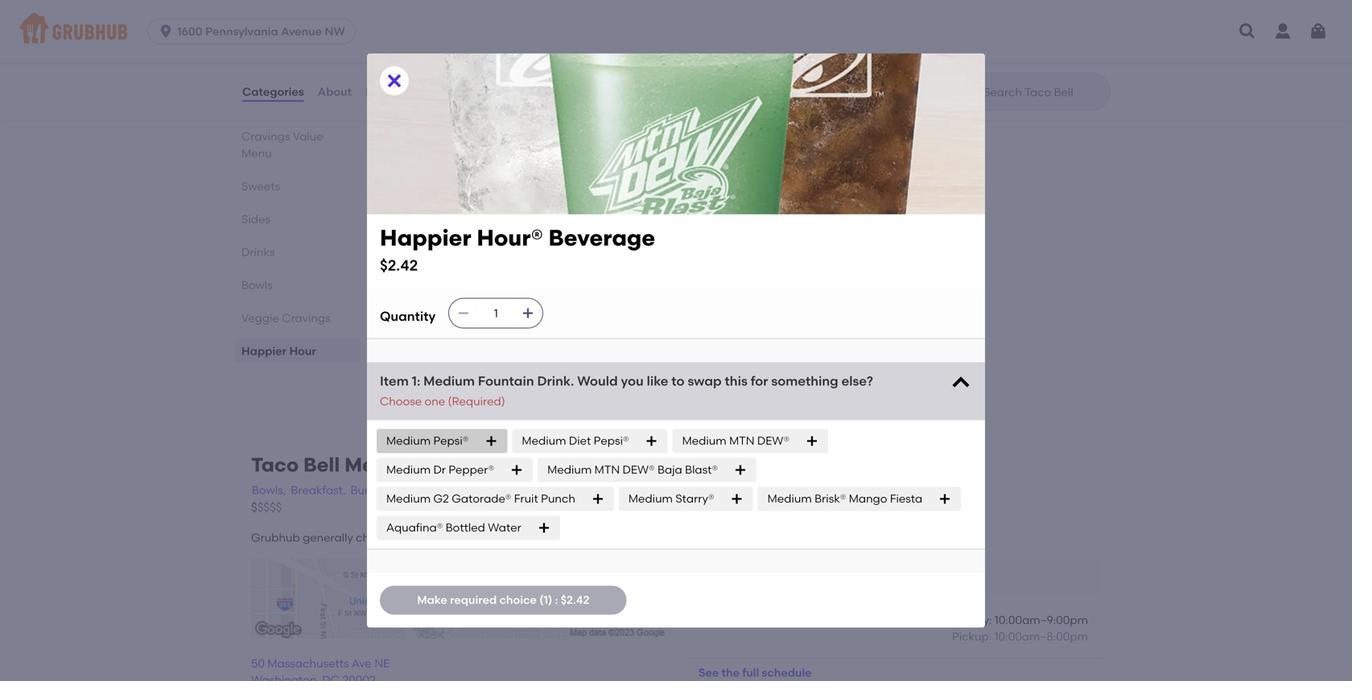 Task type: describe. For each thing, give the bounding box(es) containing it.
on
[[569, 319, 583, 333]]

:
[[555, 594, 558, 607]]

today
[[699, 614, 732, 628]]

1 vertical spatial and
[[659, 319, 681, 333]]

about button
[[317, 63, 353, 121]]

sugar.
[[466, 90, 499, 103]]

menu for bell
[[345, 454, 398, 477]]

1600 pennsylvania avenue nw
[[177, 25, 345, 38]]

coffee
[[452, 484, 489, 497]]

starry®
[[676, 492, 714, 506]]

search icon image
[[958, 82, 977, 101]]

medium for medium dr pepper®
[[386, 463, 431, 477]]

chicken, button
[[399, 482, 448, 500]]

breakfast, button
[[290, 482, 347, 500]]

commission
[[478, 531, 544, 545]]

mtn for medium mtn dew® baja blast®
[[594, 463, 620, 477]]

svg image inside main navigation navigation
[[1309, 22, 1328, 41]]

punch
[[541, 492, 575, 506]]

item
[[380, 373, 409, 389]]

breakfast,
[[291, 484, 346, 497]]

happier hour® beverage image
[[623, 183, 744, 287]]

choose
[[380, 395, 422, 408]]

cravings inside cravings value menu
[[241, 130, 290, 143]]

hours
[[699, 570, 736, 586]]

fountain
[[478, 373, 534, 389]]

1 vertical spatial the
[[657, 531, 674, 545]]

1600 pennsylvania avenue nw button
[[147, 19, 362, 44]]

beverage for happier hour® beverage
[[489, 193, 542, 207]]

mango
[[849, 492, 887, 506]]

and inside the warm donut holes filled with cinnabon® signature cream cheese frosting, and dusted in makara cinnamon sugar.
[[452, 73, 474, 87]]

1 prices from the left
[[533, 319, 566, 333]]

drink.
[[537, 373, 574, 389]]

fruit
[[514, 492, 538, 506]]

providing
[[717, 531, 768, 545]]

brisk®
[[815, 492, 846, 506]]

may
[[719, 319, 743, 333]]

item 1: medium fountain drink. would you like to swap this for something else? choose one (required)
[[380, 373, 873, 408]]

warm donut holes filled with cinnabon® signature cream cheese frosting, and dusted in makara cinnamon sugar.
[[406, 41, 601, 103]]

10%
[[560, 531, 581, 545]]

0 vertical spatial the
[[585, 319, 603, 333]]

bottled
[[446, 521, 485, 535]]

2 horizontal spatial $2.42
[[705, 193, 734, 207]]

bowls,
[[252, 484, 286, 497]]

holes
[[477, 41, 505, 54]]

massachusetts
[[267, 657, 349, 671]]

medium mtn dew®
[[682, 434, 790, 448]]

medium brisk® mango fiesta
[[768, 492, 922, 506]]

medium inside the item 1: medium fountain drink. would you like to swap this for something else? choose one (required)
[[423, 373, 475, 389]]

Search Taco Bell search field
[[982, 85, 1105, 100]]

about
[[318, 85, 352, 98]]

see the full schedule button
[[686, 659, 825, 682]]

set
[[487, 319, 503, 333]]

burritos, button
[[350, 482, 396, 500]]

full
[[742, 667, 759, 680]]

1 of from the left
[[546, 531, 557, 545]]

delivery:
[[946, 614, 992, 628]]

svg image inside '1600 pennsylvania avenue nw' button
[[158, 23, 174, 39]]

medium for medium g2 gatorade® fruit punch
[[386, 492, 431, 506]]

info
[[403, 454, 440, 477]]

fiesta
[[890, 492, 922, 506]]

medium for medium brisk® mango fiesta
[[768, 492, 812, 506]]

see
[[699, 667, 719, 680]]

frosting,
[[406, 73, 450, 87]]

bell
[[303, 454, 340, 477]]

merchants
[[425, 319, 484, 333]]

generally
[[303, 531, 353, 545]]

10:00am–9:00pm
[[995, 614, 1088, 628]]

dessert, button
[[543, 482, 588, 500]]

veggie
[[241, 312, 279, 325]]

chicken,
[[400, 484, 448, 497]]

nachos
[[241, 97, 283, 110]]

be
[[746, 319, 760, 333]]

medium for medium mtn dew® baja blast®
[[547, 463, 592, 477]]

with
[[537, 41, 560, 54]]

reviews button
[[365, 63, 411, 121]]

make required choice (1) : $2.42
[[417, 594, 590, 607]]

value
[[293, 130, 323, 143]]

for
[[751, 373, 768, 389]]

medium dr pepper®
[[386, 463, 494, 477]]

warm donut holes filled with cinnabon® signature cream cheese frosting, and dusted in makara cinnamon sugar. button
[[396, 7, 744, 112]]

the inside button
[[722, 667, 740, 680]]

main navigation navigation
[[0, 0, 1352, 63]]

dinner button
[[592, 482, 629, 500]]

1:
[[412, 373, 420, 389]]

cost
[[677, 531, 700, 545]]

pickup: 10:00am–8:00pm
[[952, 630, 1088, 644]]

bowls, button
[[251, 482, 287, 500]]

choice
[[499, 594, 537, 607]]

to for go
[[584, 531, 595, 545]]

restaurants
[[403, 531, 466, 545]]

you
[[621, 373, 644, 389]]

mtn for medium mtn dew®
[[729, 434, 755, 448]]

required
[[450, 594, 497, 607]]

medium mtn dew® baja blast®
[[547, 463, 718, 477]]

item
[[506, 319, 530, 333]]

pickup:
[[952, 630, 992, 644]]

filled
[[508, 41, 534, 54]]

our merchants set item prices on the platform, and prices may be lower in-store.
[[402, 319, 840, 333]]



Task type: vqa. For each thing, say whether or not it's contained in the screenshot.
THE WITH
yes



Task type: locate. For each thing, give the bounding box(es) containing it.
medium up info
[[386, 434, 431, 448]]

medium for medium mtn dew®
[[682, 434, 727, 448]]

happier hour
[[393, 145, 507, 165], [241, 345, 316, 358]]

menu
[[241, 147, 272, 160], [345, 454, 398, 477]]

prices left on
[[533, 319, 566, 333]]

of left 10% at the bottom left of the page
[[546, 531, 557, 545]]

aquafina® bottled water
[[386, 521, 521, 535]]

medium up blast®
[[682, 434, 727, 448]]

cravings right veggie
[[282, 312, 330, 325]]

dusted
[[477, 73, 515, 87]]

1 horizontal spatial beverage
[[548, 225, 655, 252]]

aquafina®
[[386, 521, 443, 535]]

menu inside the taco bell menu info bowls, breakfast, burritos, chicken, coffee and tea, dessert, dinner $$$$$
[[345, 454, 398, 477]]

svg image
[[1238, 22, 1257, 41], [158, 23, 174, 39], [385, 71, 404, 91], [485, 435, 498, 448], [806, 435, 819, 448], [510, 464, 523, 477], [734, 464, 747, 477], [939, 493, 951, 506]]

medium up aquafina®
[[386, 492, 431, 506]]

(1)
[[539, 594, 552, 607]]

1 horizontal spatial mtn
[[729, 434, 755, 448]]

baja
[[658, 463, 682, 477]]

menu inside cravings value menu
[[241, 147, 272, 160]]

2 of from the left
[[703, 531, 714, 545]]

1 horizontal spatial pepsi®
[[594, 434, 629, 448]]

reviews
[[365, 85, 410, 98]]

mtn
[[729, 434, 755, 448], [594, 463, 620, 477]]

pepsi® up medium dr pepper® at the bottom left
[[433, 434, 469, 448]]

store.
[[809, 319, 840, 333]]

medium down medium mtn dew® baja blast®
[[628, 492, 673, 506]]

ne
[[374, 657, 390, 671]]

hour® down happier hour® beverage
[[477, 225, 543, 252]]

dew® left baja
[[623, 463, 655, 477]]

$2.42 inside happier hour® beverage $2.42
[[380, 257, 418, 274]]

medium
[[423, 373, 475, 389], [386, 434, 431, 448], [522, 434, 566, 448], [682, 434, 727, 448], [386, 463, 431, 477], [547, 463, 592, 477], [386, 492, 431, 506], [628, 492, 673, 506], [768, 492, 812, 506]]

one
[[425, 395, 445, 408]]

the left "cost"
[[657, 531, 674, 545]]

hour® for happier hour® beverage $2.42
[[477, 225, 543, 252]]

happier hour® beverage
[[406, 193, 542, 207]]

1 horizontal spatial dew®
[[757, 434, 790, 448]]

medium up one
[[423, 373, 475, 389]]

hour® inside happier hour® beverage $2.42
[[477, 225, 543, 252]]

dr
[[433, 463, 446, 477]]

warm
[[406, 41, 439, 54]]

pennsylvania
[[205, 25, 278, 38]]

0 vertical spatial hour®
[[453, 193, 487, 207]]

happier inside happier hour® beverage $2.42
[[380, 225, 471, 252]]

50 massachusetts ave ne link
[[251, 640, 666, 682]]

0 vertical spatial cravings
[[241, 130, 290, 143]]

charges
[[356, 531, 400, 545]]

1 vertical spatial beverage
[[548, 225, 655, 252]]

1 vertical spatial menu
[[345, 454, 398, 477]]

2 pepsi® from the left
[[594, 434, 629, 448]]

drinks
[[241, 246, 275, 259]]

1 horizontal spatial of
[[703, 531, 714, 545]]

the right on
[[585, 319, 603, 333]]

(required)
[[448, 395, 505, 408]]

1 vertical spatial mtn
[[594, 463, 620, 477]]

g2
[[433, 492, 449, 506]]

1 horizontal spatial the
[[657, 531, 674, 545]]

in
[[517, 73, 527, 87]]

to right like
[[671, 373, 685, 389]]

1 horizontal spatial to
[[671, 373, 685, 389]]

cravings
[[241, 130, 290, 143], [282, 312, 330, 325]]

water
[[488, 521, 521, 535]]

medium for medium pepsi®
[[386, 434, 431, 448]]

taco bell menu info bowls, breakfast, burritos, chicken, coffee and tea, dessert, dinner $$$$$
[[251, 454, 628, 515]]

1 vertical spatial cravings
[[282, 312, 330, 325]]

medium left brisk®
[[768, 492, 812, 506]]

0 vertical spatial and
[[452, 73, 474, 87]]

0 horizontal spatial happier hour
[[241, 345, 316, 358]]

0 horizontal spatial and
[[452, 73, 474, 87]]

medium left diet
[[522, 434, 566, 448]]

cinnamon
[[406, 90, 463, 103]]

dew® for medium mtn dew® baja blast®
[[623, 463, 655, 477]]

cravings down nachos
[[241, 130, 290, 143]]

1 vertical spatial to
[[584, 531, 595, 545]]

mtn up dinner at bottom left
[[594, 463, 620, 477]]

pepsi®
[[433, 434, 469, 448], [594, 434, 629, 448]]

prices left may
[[683, 319, 716, 333]]

burritos
[[241, 31, 283, 44]]

dew® for medium mtn dew®
[[757, 434, 790, 448]]

2 horizontal spatial and
[[659, 319, 681, 333]]

coffee and tea, button
[[452, 482, 540, 500]]

0 horizontal spatial pepsi®
[[433, 434, 469, 448]]

$2.42
[[705, 193, 734, 207], [380, 257, 418, 274], [561, 594, 590, 607]]

0 vertical spatial mtn
[[729, 434, 755, 448]]

2 vertical spatial $2.42
[[561, 594, 590, 607]]

beverage inside happier hour® beverage $2.42
[[548, 225, 655, 252]]

0 vertical spatial $2.42
[[705, 193, 734, 207]]

see the full schedule
[[699, 667, 812, 680]]

1 horizontal spatial hour
[[466, 145, 507, 165]]

0 vertical spatial dew®
[[757, 434, 790, 448]]

to inside the item 1: medium fountain drink. would you like to swap this for something else? choose one (required)
[[671, 373, 685, 389]]

our
[[402, 319, 422, 333]]

cinnabon delights® 12 pack image
[[623, 7, 744, 112]]

1 vertical spatial dew®
[[623, 463, 655, 477]]

dew®
[[757, 434, 790, 448], [623, 463, 655, 477]]

0 vertical spatial beverage
[[489, 193, 542, 207]]

0 horizontal spatial mtn
[[594, 463, 620, 477]]

tea,
[[516, 484, 539, 497]]

of
[[546, 531, 557, 545], [703, 531, 714, 545]]

hour® up happier hour® beverage $2.42
[[453, 193, 487, 207]]

menu up sweets in the top left of the page
[[241, 147, 272, 160]]

hour up happier hour® beverage
[[466, 145, 507, 165]]

2 prices from the left
[[683, 319, 716, 333]]

sides
[[241, 213, 270, 226]]

dew® down 'for'
[[757, 434, 790, 448]]

50 massachusetts ave ne
[[251, 657, 390, 671]]

cinnabon®
[[406, 57, 466, 71]]

1600
[[177, 25, 202, 38]]

0 horizontal spatial dew®
[[623, 463, 655, 477]]

0 vertical spatial to
[[671, 373, 685, 389]]

ave
[[352, 657, 372, 671]]

menu up 'burritos,'
[[345, 454, 398, 477]]

would
[[577, 373, 618, 389]]

mtn down this
[[729, 434, 755, 448]]

1 vertical spatial hour®
[[477, 225, 543, 252]]

taco
[[251, 454, 299, 477]]

2 vertical spatial and
[[492, 484, 514, 497]]

beverage
[[489, 193, 542, 207], [548, 225, 655, 252]]

1 horizontal spatial and
[[492, 484, 514, 497]]

2 vertical spatial the
[[722, 667, 740, 680]]

medium for medium diet pepsi®
[[522, 434, 566, 448]]

cheese
[[561, 57, 601, 71]]

a
[[468, 531, 476, 545]]

pepsi® right diet
[[594, 434, 629, 448]]

this
[[725, 373, 748, 389]]

swap
[[688, 373, 722, 389]]

medium for medium starry®
[[628, 492, 673, 506]]

happier hour down veggie cravings
[[241, 345, 316, 358]]

0 horizontal spatial of
[[546, 531, 557, 545]]

2 horizontal spatial the
[[722, 667, 740, 680]]

menu for value
[[241, 147, 272, 160]]

make
[[417, 594, 447, 607]]

10:00am–8:00pm
[[994, 630, 1088, 644]]

1 vertical spatial hour
[[289, 345, 316, 358]]

happier hour up happier hour® beverage
[[393, 145, 507, 165]]

1 horizontal spatial menu
[[345, 454, 398, 477]]

beverage for happier hour® beverage $2.42
[[548, 225, 655, 252]]

and right platform,
[[659, 319, 681, 333]]

0 horizontal spatial the
[[585, 319, 603, 333]]

hour® for happier hour® beverage
[[453, 193, 487, 207]]

pepper®
[[449, 463, 494, 477]]

quesadillas
[[241, 64, 306, 77]]

and left tea,
[[492, 484, 514, 497]]

blast®
[[685, 463, 718, 477]]

and up sugar.
[[452, 73, 474, 87]]

50
[[251, 657, 265, 671]]

1 pepsi® from the left
[[433, 434, 469, 448]]

and inside the taco bell menu info bowls, breakfast, burritos, chicken, coffee and tea, dessert, dinner $$$$$
[[492, 484, 514, 497]]

medium up 'dessert,'
[[547, 463, 592, 477]]

to for swap
[[671, 373, 685, 389]]

1 horizontal spatial prices
[[683, 319, 716, 333]]

something
[[771, 373, 838, 389]]

toward
[[615, 531, 654, 545]]

donut
[[442, 41, 474, 54]]

hour down veggie cravings
[[289, 345, 316, 358]]

0 horizontal spatial menu
[[241, 147, 272, 160]]

else?
[[841, 373, 873, 389]]

categories
[[242, 85, 304, 98]]

0 horizontal spatial to
[[584, 531, 595, 545]]

1 vertical spatial $2.42
[[380, 257, 418, 274]]

svg image
[[1309, 22, 1328, 41], [713, 81, 732, 100], [457, 307, 470, 320], [522, 307, 535, 320], [950, 372, 972, 395], [645, 435, 658, 448], [591, 493, 604, 506], [730, 493, 743, 506], [537, 522, 550, 535]]

schedule
[[762, 667, 812, 680]]

dessert,
[[544, 484, 588, 497]]

medium diet pepsi®
[[522, 434, 629, 448]]

gatorade®
[[452, 492, 511, 506]]

0 vertical spatial happier hour
[[393, 145, 507, 165]]

0 vertical spatial menu
[[241, 147, 272, 160]]

like
[[647, 373, 668, 389]]

medium up the chicken,
[[386, 463, 431, 477]]

the left full
[[722, 667, 740, 680]]

and
[[452, 73, 474, 87], [659, 319, 681, 333], [492, 484, 514, 497]]

0 horizontal spatial beverage
[[489, 193, 542, 207]]

0 horizontal spatial prices
[[533, 319, 566, 333]]

signature
[[469, 57, 520, 71]]

1 horizontal spatial $2.42
[[561, 594, 590, 607]]

0 horizontal spatial $2.42
[[380, 257, 418, 274]]

cream
[[523, 57, 559, 71]]

0 horizontal spatial hour
[[289, 345, 316, 358]]

of right "cost"
[[703, 531, 714, 545]]

1 horizontal spatial happier hour
[[393, 145, 507, 165]]

dinner
[[592, 484, 628, 497]]

Input item quantity number field
[[478, 299, 514, 328]]

1 vertical spatial happier hour
[[241, 345, 316, 358]]

to left go
[[584, 531, 595, 545]]

0 vertical spatial hour
[[466, 145, 507, 165]]

grubhub generally charges restaurants a commission of 10% to go toward the cost of providing
[[251, 531, 768, 545]]

grubhub
[[251, 531, 300, 545]]

diet
[[569, 434, 591, 448]]



